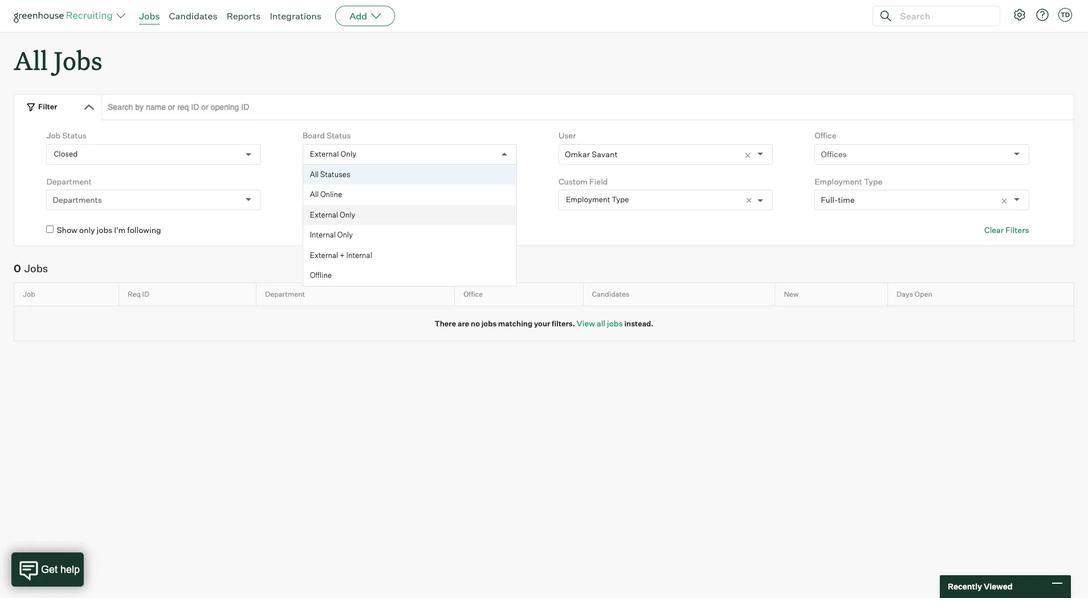 Task type: describe. For each thing, give the bounding box(es) containing it.
board
[[302, 131, 325, 140]]

status for board status
[[327, 131, 351, 140]]

1 horizontal spatial employment type
[[815, 177, 883, 186]]

jobs for all jobs
[[54, 43, 102, 77]]

open
[[915, 290, 932, 299]]

omkar
[[565, 149, 590, 159]]

0 horizontal spatial type
[[612, 195, 629, 204]]

filter
[[38, 102, 57, 111]]

2 external from the top
[[310, 210, 338, 219]]

0 vertical spatial type
[[864, 177, 883, 186]]

internal only
[[310, 230, 353, 240]]

integrations link
[[270, 10, 322, 22]]

0
[[14, 262, 21, 275]]

show only jobs i'm following
[[57, 225, 161, 235]]

2 external only from the top
[[310, 210, 355, 219]]

add button
[[335, 6, 395, 26]]

recently
[[948, 582, 982, 592]]

job status
[[46, 131, 87, 140]]

all
[[597, 318, 605, 328]]

clear value element for omkar savant
[[744, 145, 758, 164]]

1 vertical spatial internal
[[346, 251, 372, 260]]

greenhouse recruiting image
[[14, 9, 116, 23]]

candidates link
[[169, 10, 218, 22]]

reports
[[227, 10, 261, 22]]

clear filters
[[984, 225, 1029, 235]]

all jobs
[[14, 43, 102, 77]]

days open
[[897, 290, 932, 299]]

filters.
[[552, 319, 575, 328]]

field
[[589, 177, 608, 186]]

days
[[897, 290, 913, 299]]

all for all jobs
[[14, 43, 48, 77]]

td button
[[1059, 8, 1072, 22]]

jobs inside there are no jobs matching your filters. view all jobs instead.
[[481, 319, 497, 328]]

0 jobs
[[14, 262, 48, 275]]

0 horizontal spatial candidates
[[169, 10, 218, 22]]

are
[[458, 319, 469, 328]]

custom field
[[559, 177, 608, 186]]

all online
[[310, 190, 342, 199]]

status for job status
[[62, 131, 87, 140]]

all for all online
[[310, 190, 319, 199]]

i'm
[[114, 225, 126, 235]]

departments
[[53, 195, 102, 205]]

instead.
[[624, 319, 654, 328]]

1 external from the top
[[310, 149, 339, 158]]

clear value image for full-time
[[1000, 197, 1008, 205]]

full-time option
[[821, 195, 855, 205]]

1 external only from the top
[[310, 149, 356, 158]]

there
[[435, 319, 456, 328]]

template
[[353, 225, 386, 235]]

req id
[[128, 290, 149, 299]]

clear
[[984, 225, 1004, 235]]

jobs link
[[139, 10, 160, 22]]

+
[[340, 251, 345, 260]]

role
[[302, 177, 319, 186]]

following
[[127, 225, 161, 235]]

add
[[349, 10, 367, 22]]

req
[[128, 290, 141, 299]]

external + internal
[[310, 251, 372, 260]]

offline
[[310, 271, 332, 280]]

1 horizontal spatial employment
[[815, 177, 862, 186]]

0 vertical spatial office
[[815, 131, 836, 140]]

Search by name or req ID or opening ID text field
[[101, 94, 1074, 120]]

0 vertical spatial department
[[46, 177, 92, 186]]

full-time
[[821, 195, 855, 205]]

online
[[320, 190, 342, 199]]

id
[[142, 290, 149, 299]]

omkar savant
[[565, 149, 618, 159]]

reports link
[[227, 10, 261, 22]]



Task type: locate. For each thing, give the bounding box(es) containing it.
2 vertical spatial external
[[310, 251, 338, 260]]

1 vertical spatial department
[[265, 290, 305, 299]]

closed
[[54, 149, 78, 158]]

all down role
[[310, 190, 319, 199]]

no
[[471, 319, 480, 328]]

new
[[784, 290, 799, 299]]

1 vertical spatial candidates
[[592, 290, 630, 299]]

external left +
[[310, 251, 338, 260]]

1 vertical spatial jobs
[[54, 43, 102, 77]]

statuses
[[320, 170, 350, 179]]

only for jobs
[[79, 225, 95, 235]]

0 vertical spatial clear value element
[[744, 145, 758, 164]]

only for template
[[335, 225, 351, 235]]

0 vertical spatial employment type
[[815, 177, 883, 186]]

integrations
[[270, 10, 322, 22]]

only up 'statuses'
[[341, 149, 356, 158]]

0 vertical spatial clear value image
[[744, 151, 752, 159]]

all statuses
[[310, 170, 350, 179]]

custom
[[559, 177, 588, 186]]

jobs for 0 jobs
[[24, 262, 48, 275]]

job down 0 jobs
[[23, 290, 35, 299]]

only up +
[[335, 225, 351, 235]]

0 horizontal spatial employment
[[566, 195, 610, 204]]

show only template jobs
[[313, 225, 404, 235]]

external down all online
[[310, 210, 338, 219]]

1 horizontal spatial internal
[[346, 251, 372, 260]]

Show only template jobs checkbox
[[302, 226, 310, 233]]

job for job status
[[46, 131, 60, 140]]

1 horizontal spatial type
[[864, 177, 883, 186]]

1 horizontal spatial clear value image
[[1000, 197, 1008, 205]]

only down departments
[[79, 225, 95, 235]]

all up filter
[[14, 43, 48, 77]]

department
[[46, 177, 92, 186], [265, 290, 305, 299]]

all
[[14, 43, 48, 77], [310, 170, 319, 179], [310, 190, 319, 199]]

jobs
[[139, 10, 160, 22], [54, 43, 102, 77], [24, 262, 48, 275]]

internal
[[310, 230, 336, 240], [346, 251, 372, 260]]

0 vertical spatial external
[[310, 149, 339, 158]]

0 horizontal spatial clear value element
[[744, 145, 758, 164]]

1 vertical spatial employment type
[[566, 195, 629, 204]]

your
[[534, 319, 550, 328]]

internal right +
[[346, 251, 372, 260]]

only up show only template jobs
[[340, 210, 355, 219]]

full-
[[821, 195, 838, 205]]

job up closed
[[46, 131, 60, 140]]

0 vertical spatial employment
[[815, 177, 862, 186]]

show
[[57, 225, 77, 235], [313, 225, 333, 235]]

1 vertical spatial all
[[310, 170, 319, 179]]

1 horizontal spatial status
[[327, 131, 351, 140]]

employment type down field
[[566, 195, 629, 204]]

0 vertical spatial jobs
[[139, 10, 160, 22]]

external only
[[310, 149, 356, 158], [310, 210, 355, 219]]

1 horizontal spatial job
[[46, 131, 60, 140]]

office
[[815, 131, 836, 140], [464, 290, 483, 299]]

0 horizontal spatial clear value image
[[744, 151, 752, 159]]

1 vertical spatial type
[[612, 195, 629, 204]]

2 horizontal spatial jobs
[[139, 10, 160, 22]]

office up offices
[[815, 131, 836, 140]]

clear filters link
[[984, 225, 1029, 236]]

0 vertical spatial all
[[14, 43, 48, 77]]

1 horizontal spatial only
[[335, 225, 351, 235]]

show for show only jobs i'm following
[[57, 225, 77, 235]]

employment
[[815, 177, 862, 186], [566, 195, 610, 204]]

candidates right jobs link
[[169, 10, 218, 22]]

job
[[46, 131, 60, 140], [23, 290, 35, 299]]

view
[[577, 318, 595, 328]]

0 vertical spatial internal
[[310, 230, 336, 240]]

0 vertical spatial external only
[[310, 149, 356, 158]]

matching
[[498, 319, 532, 328]]

only
[[341, 149, 356, 158], [340, 210, 355, 219], [337, 230, 353, 240]]

savant
[[592, 149, 618, 159]]

jobs left "candidates" link
[[139, 10, 160, 22]]

jobs right 0
[[24, 262, 48, 275]]

all for all statuses
[[310, 170, 319, 179]]

jobs
[[97, 225, 112, 235], [388, 225, 404, 235], [607, 318, 623, 328], [481, 319, 497, 328]]

time
[[838, 195, 855, 205]]

1 vertical spatial job
[[23, 290, 35, 299]]

1 horizontal spatial office
[[815, 131, 836, 140]]

2 vertical spatial only
[[337, 230, 353, 240]]

internal up external + internal
[[310, 230, 336, 240]]

1 vertical spatial only
[[340, 210, 355, 219]]

0 horizontal spatial only
[[79, 225, 95, 235]]

offices
[[821, 149, 847, 159]]

show right show only jobs i'm following checkbox at top
[[57, 225, 77, 235]]

1 horizontal spatial clear value element
[[1000, 190, 1014, 210]]

2 vertical spatial all
[[310, 190, 319, 199]]

1 vertical spatial clear value image
[[1000, 197, 1008, 205]]

status
[[62, 131, 87, 140], [327, 131, 351, 140]]

office up the no
[[464, 290, 483, 299]]

2 status from the left
[[327, 131, 351, 140]]

1 show from the left
[[57, 225, 77, 235]]

1 vertical spatial external only
[[310, 210, 355, 219]]

jobs right template
[[388, 225, 404, 235]]

employment type up time
[[815, 177, 883, 186]]

0 vertical spatial candidates
[[169, 10, 218, 22]]

Search text field
[[897, 8, 990, 24]]

clear value element for full-time
[[1000, 190, 1014, 210]]

1 horizontal spatial show
[[313, 225, 333, 235]]

1 vertical spatial office
[[464, 290, 483, 299]]

1 vertical spatial clear value element
[[1000, 190, 1014, 210]]

employment down the custom field
[[566, 195, 610, 204]]

1 only from the left
[[79, 225, 95, 235]]

0 horizontal spatial status
[[62, 131, 87, 140]]

1 status from the left
[[62, 131, 87, 140]]

candidates
[[169, 10, 218, 22], [592, 290, 630, 299]]

recently viewed
[[948, 582, 1013, 592]]

viewed
[[984, 582, 1013, 592]]

3 external from the top
[[310, 251, 338, 260]]

0 horizontal spatial internal
[[310, 230, 336, 240]]

clear value element
[[744, 145, 758, 164], [1000, 190, 1014, 210]]

candidates up all
[[592, 290, 630, 299]]

1 horizontal spatial jobs
[[54, 43, 102, 77]]

clear value image
[[744, 151, 752, 159], [1000, 197, 1008, 205]]

1 vertical spatial employment
[[566, 195, 610, 204]]

0 horizontal spatial office
[[464, 290, 483, 299]]

view all jobs link
[[577, 318, 623, 328]]

board status
[[302, 131, 351, 140]]

jobs down greenhouse recruiting image
[[54, 43, 102, 77]]

type
[[864, 177, 883, 186], [612, 195, 629, 204]]

there are no jobs matching your filters. view all jobs instead.
[[435, 318, 654, 328]]

0 horizontal spatial employment type
[[566, 195, 629, 204]]

only up +
[[337, 230, 353, 240]]

jobs left i'm on the top left
[[97, 225, 112, 235]]

job for job
[[23, 290, 35, 299]]

employment up full-time
[[815, 177, 862, 186]]

show right show only template jobs checkbox
[[313, 225, 333, 235]]

omkar savant option
[[565, 149, 618, 159]]

filters
[[1006, 225, 1029, 235]]

0 horizontal spatial show
[[57, 225, 77, 235]]

external down board status
[[310, 149, 339, 158]]

jobs right the no
[[481, 319, 497, 328]]

employment type
[[815, 177, 883, 186], [566, 195, 629, 204]]

configure image
[[1013, 8, 1027, 22]]

user
[[559, 131, 576, 140]]

0 horizontal spatial job
[[23, 290, 35, 299]]

show for show only template jobs
[[313, 225, 333, 235]]

2 vertical spatial jobs
[[24, 262, 48, 275]]

td
[[1061, 11, 1070, 19]]

status up closed
[[62, 131, 87, 140]]

0 horizontal spatial department
[[46, 177, 92, 186]]

td button
[[1056, 6, 1074, 24]]

0 vertical spatial only
[[341, 149, 356, 158]]

external only down board status
[[310, 149, 356, 158]]

2 only from the left
[[335, 225, 351, 235]]

0 vertical spatial job
[[46, 131, 60, 140]]

external
[[310, 149, 339, 158], [310, 210, 338, 219], [310, 251, 338, 260]]

0 horizontal spatial jobs
[[24, 262, 48, 275]]

external only up internal only on the left of the page
[[310, 210, 355, 219]]

1 vertical spatial external
[[310, 210, 338, 219]]

clear value image for omkar savant
[[744, 151, 752, 159]]

only
[[79, 225, 95, 235], [335, 225, 351, 235]]

status right 'board' at the left of the page
[[327, 131, 351, 140]]

2 show from the left
[[313, 225, 333, 235]]

1 horizontal spatial candidates
[[592, 290, 630, 299]]

all left 'statuses'
[[310, 170, 319, 179]]

Show only jobs I'm following checkbox
[[46, 226, 54, 233]]

jobs right all
[[607, 318, 623, 328]]

1 horizontal spatial department
[[265, 290, 305, 299]]



Task type: vqa. For each thing, say whether or not it's contained in the screenshot.
your
yes



